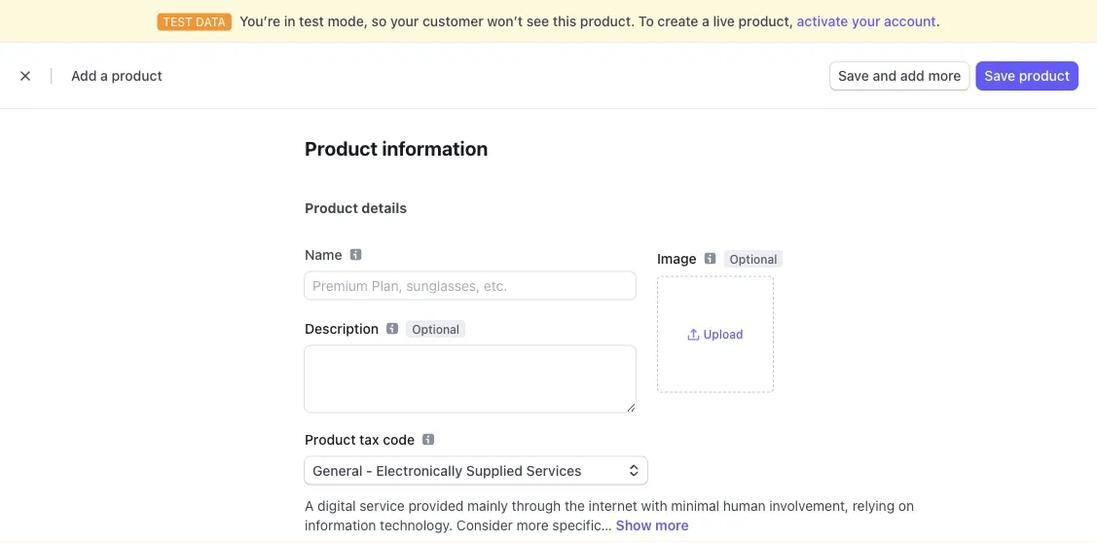 Task type: locate. For each thing, give the bounding box(es) containing it.
more down with
[[655, 517, 689, 533]]

1 vertical spatial information
[[305, 517, 376, 533]]

0 horizontal spatial product
[[112, 68, 162, 84]]

customer
[[423, 13, 484, 29]]

save product
[[985, 68, 1070, 84]]

your right activate
[[852, 13, 881, 29]]

more right add at right
[[928, 68, 961, 84]]

2 vertical spatial product
[[305, 431, 356, 447]]

1 horizontal spatial your
[[852, 13, 881, 29]]

recent element
[[19, 418, 171, 542]]

save right add at right
[[985, 68, 1016, 84]]

0 horizontal spatial optional
[[412, 322, 460, 336]]

None text field
[[305, 346, 636, 412]]

your right so
[[390, 13, 419, 29]]

a left live
[[702, 13, 710, 29]]

services
[[526, 463, 582, 479]]

1 vertical spatial a
[[100, 68, 108, 84]]

a
[[702, 13, 710, 29], [100, 68, 108, 84]]

2 product from the top
[[305, 200, 358, 216]]

won't
[[487, 13, 523, 29]]

technology.
[[380, 517, 453, 533]]

1 product from the top
[[305, 136, 378, 159]]

1 horizontal spatial information
[[382, 136, 488, 159]]

save inside button
[[985, 68, 1016, 84]]

general - electronically supplied services
[[313, 463, 582, 479]]

activate
[[797, 13, 848, 29]]

activate your account link
[[797, 13, 936, 29]]

0 horizontal spatial your
[[390, 13, 419, 29]]

save
[[838, 68, 869, 84], [985, 68, 1016, 84]]

developers link
[[651, 14, 740, 45]]

test data
[[521, 60, 576, 72]]

in
[[284, 13, 296, 29]]

0 vertical spatial product
[[305, 136, 378, 159]]

1 save from the left
[[838, 68, 869, 84]]

1 horizontal spatial optional
[[730, 252, 778, 266]]

optional for description
[[412, 322, 460, 336]]

3 product from the top
[[305, 431, 356, 447]]

more down through in the bottom of the page
[[517, 517, 549, 533]]

show more button
[[616, 517, 689, 533]]

more
[[928, 68, 961, 84], [517, 517, 549, 533], [655, 517, 689, 533]]

more inside a digital service provided mainly through the internet with minimal human involvement, relying on information technology. consider more specific…
[[517, 517, 549, 533]]

1 horizontal spatial save
[[985, 68, 1016, 84]]

product
[[305, 136, 378, 159], [305, 200, 358, 216], [305, 431, 356, 447]]

optional
[[730, 252, 778, 266], [412, 322, 460, 336]]

1 horizontal spatial a
[[702, 13, 710, 29]]

code
[[383, 431, 415, 447]]

product up name at the top of the page
[[305, 200, 358, 216]]

0 horizontal spatial save
[[838, 68, 869, 84]]

human
[[723, 498, 766, 514]]

upload button
[[688, 327, 744, 342]]

relying
[[853, 498, 895, 514]]

1 product from the left
[[112, 68, 162, 84]]

product.
[[580, 13, 635, 29]]

specific…
[[552, 517, 612, 533]]

add
[[900, 68, 925, 84]]

save left and at the top right
[[838, 68, 869, 84]]

product
[[112, 68, 162, 84], [1019, 68, 1070, 84]]

a digital service provided mainly through the internet with minimal human involvement, relying on information technology. consider more specific…
[[305, 498, 914, 533]]

developers
[[658, 21, 732, 37]]

Search search field
[[218, 11, 627, 47]]

2 save from the left
[[985, 68, 1016, 84]]

details
[[362, 200, 407, 216]]

information down digital
[[305, 517, 376, 533]]

consider
[[457, 517, 513, 533]]

save for save and add more
[[838, 68, 869, 84]]

information up details
[[382, 136, 488, 159]]

test
[[756, 21, 783, 37]]

product up general
[[305, 431, 356, 447]]

name
[[305, 246, 342, 262]]

create
[[658, 13, 699, 29]]

live
[[713, 13, 735, 29]]

image
[[657, 250, 697, 266]]

0 vertical spatial optional
[[730, 252, 778, 266]]

product inside button
[[1019, 68, 1070, 84]]

optional right "image"
[[730, 252, 778, 266]]

save for save product
[[985, 68, 1016, 84]]

1 horizontal spatial product
[[1019, 68, 1070, 84]]

0 vertical spatial a
[[702, 13, 710, 29]]

1 your from the left
[[390, 13, 419, 29]]

mode
[[787, 21, 823, 37]]

optional for image
[[730, 252, 778, 266]]

product for product details
[[305, 200, 358, 216]]

2 horizontal spatial more
[[928, 68, 961, 84]]

product up product details
[[305, 136, 378, 159]]

information
[[382, 136, 488, 159], [305, 517, 376, 533]]

1 vertical spatial product
[[305, 200, 358, 216]]

your
[[390, 13, 419, 29], [852, 13, 881, 29]]

general
[[313, 463, 363, 479]]

2 product from the left
[[1019, 68, 1070, 84]]

provided
[[409, 498, 464, 514]]

internet
[[589, 498, 638, 514]]

product,
[[739, 13, 794, 29]]

save inside button
[[838, 68, 869, 84]]

involvement,
[[770, 498, 849, 514]]

product details
[[305, 200, 407, 216]]

0 horizontal spatial information
[[305, 517, 376, 533]]

optional down premium plan, sunglasses, etc. text field
[[412, 322, 460, 336]]

0 horizontal spatial more
[[517, 517, 549, 533]]

1 vertical spatial optional
[[412, 322, 460, 336]]

and
[[873, 68, 897, 84]]

show more
[[616, 517, 689, 533]]

a right add
[[100, 68, 108, 84]]



Task type: vqa. For each thing, say whether or not it's contained in the screenshot.
consider
yes



Task type: describe. For each thing, give the bounding box(es) containing it.
see
[[527, 13, 549, 29]]

mainly
[[467, 498, 508, 514]]

add
[[71, 68, 97, 84]]

service
[[360, 498, 405, 514]]

test mode
[[756, 21, 823, 37]]

-
[[366, 463, 373, 479]]

0 vertical spatial information
[[382, 136, 488, 159]]

product tax code
[[305, 431, 415, 447]]

save and add more
[[838, 68, 961, 84]]

this
[[553, 13, 577, 29]]

the
[[565, 498, 585, 514]]

2 your from the left
[[852, 13, 881, 29]]

with
[[641, 498, 668, 514]]

show
[[616, 517, 652, 533]]

general - electronically supplied services button
[[305, 457, 648, 484]]

upload
[[703, 328, 744, 341]]

so
[[372, 13, 387, 29]]

mode,
[[328, 13, 368, 29]]

search
[[249, 21, 294, 37]]

more inside button
[[928, 68, 961, 84]]

save product button
[[977, 62, 1078, 90]]

electronically
[[376, 463, 463, 479]]

Premium Plan, sunglasses, etc. text field
[[305, 272, 636, 299]]

product for product tax code
[[305, 431, 356, 447]]

to
[[639, 13, 654, 29]]

through
[[512, 498, 561, 514]]

supplied
[[466, 463, 523, 479]]

a
[[305, 498, 314, 514]]

you're
[[239, 13, 281, 29]]

account
[[884, 13, 936, 29]]

product for product information
[[305, 136, 378, 159]]

1 horizontal spatial more
[[655, 517, 689, 533]]

digital
[[318, 498, 356, 514]]

tax
[[359, 431, 379, 447]]

.
[[936, 13, 940, 29]]

product information
[[305, 136, 488, 159]]

on
[[899, 498, 914, 514]]

minimal
[[671, 498, 720, 514]]

test
[[521, 60, 547, 72]]

save and add more button
[[831, 62, 969, 90]]

0 horizontal spatial a
[[100, 68, 108, 84]]

you're in test mode, so your customer won't see this product. to create a live product, activate your account .
[[239, 13, 940, 29]]

description
[[305, 320, 379, 336]]

add a product
[[71, 68, 162, 84]]

information inside a digital service provided mainly through the internet with minimal human involvement, relying on information technology. consider more specific…
[[305, 517, 376, 533]]

data
[[550, 60, 576, 72]]

test
[[299, 13, 324, 29]]



